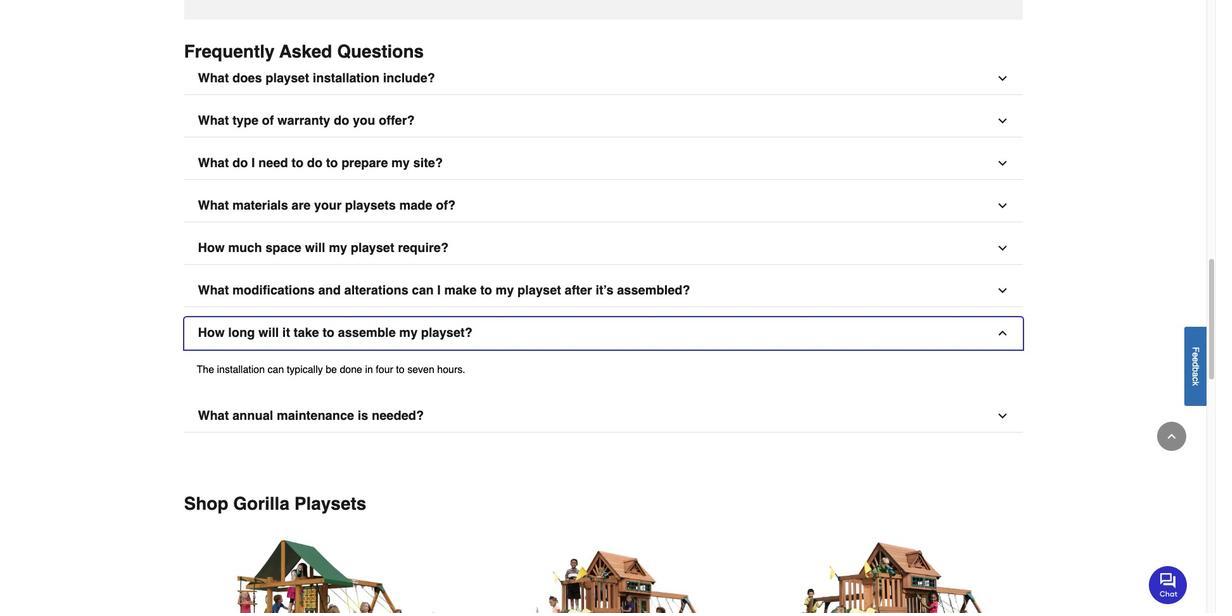 Task type: vqa. For each thing, say whether or not it's contained in the screenshot.
can inside Button
yes



Task type: locate. For each thing, give the bounding box(es) containing it.
0 vertical spatial playset
[[266, 71, 309, 85]]

1 horizontal spatial can
[[412, 283, 434, 298]]

4 chevron down image from the top
[[997, 410, 1009, 422]]

1 horizontal spatial playset
[[351, 241, 395, 255]]

1 vertical spatial can
[[268, 364, 284, 376]]

2 how from the top
[[198, 326, 225, 340]]

chevron down image inside what do i need to do to prepare my site? 'button'
[[997, 157, 1009, 170]]

1 horizontal spatial do
[[307, 156, 323, 170]]

my left site?
[[392, 156, 410, 170]]

the installation can typically be done in four to seven hours.
[[197, 364, 466, 376]]

what down frequently at the left of the page
[[198, 71, 229, 85]]

it's
[[596, 283, 614, 298]]

do left need
[[233, 156, 248, 170]]

to right four
[[396, 364, 405, 376]]

1 horizontal spatial installation
[[313, 71, 380, 85]]

my
[[392, 156, 410, 170], [329, 241, 347, 255], [496, 283, 514, 298], [399, 326, 418, 340]]

playset down frequently asked questions
[[266, 71, 309, 85]]

0 vertical spatial will
[[305, 241, 326, 255]]

will left it
[[259, 326, 279, 340]]

1 what from the top
[[198, 71, 229, 85]]

3 chevron down image from the top
[[997, 284, 1009, 297]]

what inside 'button'
[[198, 156, 229, 170]]

i
[[252, 156, 255, 170], [438, 283, 441, 298]]

chevron down image inside the what annual maintenance is needed? button
[[997, 410, 1009, 422]]

what left type
[[198, 113, 229, 128]]

1 horizontal spatial i
[[438, 283, 441, 298]]

much
[[228, 241, 262, 255]]

2 chevron down image from the top
[[997, 199, 1009, 212]]

b
[[1192, 367, 1202, 372]]

require?
[[398, 241, 449, 255]]

playset?
[[421, 326, 473, 340]]

1 vertical spatial will
[[259, 326, 279, 340]]

chevron down image for of?
[[997, 199, 1009, 212]]

space
[[266, 241, 302, 255]]

0 vertical spatial installation
[[313, 71, 380, 85]]

hours.
[[437, 364, 466, 376]]

chevron up image
[[997, 327, 1009, 339], [1166, 430, 1179, 443]]

can left typically
[[268, 364, 284, 376]]

what left "materials"
[[198, 198, 229, 213]]

1 horizontal spatial chevron up image
[[1166, 430, 1179, 443]]

asked
[[279, 41, 332, 61]]

maintenance
[[277, 409, 354, 423]]

1 how from the top
[[198, 241, 225, 255]]

1 vertical spatial how
[[198, 326, 225, 340]]

do
[[334, 113, 349, 128], [233, 156, 248, 170], [307, 156, 323, 170]]

0 horizontal spatial will
[[259, 326, 279, 340]]

my up and
[[329, 241, 347, 255]]

i left need
[[252, 156, 255, 170]]

materials
[[233, 198, 288, 213]]

what
[[198, 71, 229, 85], [198, 113, 229, 128], [198, 156, 229, 170], [198, 198, 229, 213], [198, 283, 229, 298], [198, 409, 229, 423]]

how left long
[[198, 326, 225, 340]]

chevron down image
[[997, 72, 1009, 85], [997, 157, 1009, 170], [997, 242, 1009, 255]]

what materials are your playsets made of? button
[[184, 190, 1023, 222]]

2 horizontal spatial playset
[[518, 283, 562, 298]]

6 what from the top
[[198, 409, 229, 423]]

0 horizontal spatial do
[[233, 156, 248, 170]]

playset left after
[[518, 283, 562, 298]]

0 horizontal spatial chevron up image
[[997, 327, 1009, 339]]

how inside 'button'
[[198, 241, 225, 255]]

my inside what do i need to do to prepare my site? 'button'
[[392, 156, 410, 170]]

installation right the
[[217, 364, 265, 376]]

k
[[1192, 381, 1202, 386]]

f e e d b a c k button
[[1185, 327, 1207, 406]]

site?
[[414, 156, 443, 170]]

what annual maintenance is needed? button
[[184, 400, 1023, 433]]

children playing on the gorilla playsets high point 2. image
[[187, 534, 451, 613]]

of
[[262, 113, 274, 128]]

to right need
[[292, 156, 304, 170]]

how left the much
[[198, 241, 225, 255]]

e up b
[[1192, 357, 1202, 362]]

how
[[198, 241, 225, 255], [198, 326, 225, 340]]

will
[[305, 241, 326, 255], [259, 326, 279, 340]]

1 vertical spatial chevron down image
[[997, 157, 1009, 170]]

2 vertical spatial chevron down image
[[997, 242, 1009, 255]]

0 vertical spatial chevron down image
[[997, 72, 1009, 85]]

what left annual
[[198, 409, 229, 423]]

can
[[412, 283, 434, 298], [268, 364, 284, 376]]

my right make
[[496, 283, 514, 298]]

chevron down image for make
[[997, 284, 1009, 297]]

what up long
[[198, 283, 229, 298]]

chevron down image inside the what modifications and alterations can i make to my playset after it's assembled? button
[[997, 284, 1009, 297]]

0 vertical spatial can
[[412, 283, 434, 298]]

playset down playsets
[[351, 241, 395, 255]]

do left you
[[334, 113, 349, 128]]

installation
[[313, 71, 380, 85], [217, 364, 265, 376]]

chevron down image inside what materials are your playsets made of? button
[[997, 199, 1009, 212]]

make
[[445, 283, 477, 298]]

my inside the what modifications and alterations can i make to my playset after it's assembled? button
[[496, 283, 514, 298]]

1 e from the top
[[1192, 352, 1202, 357]]

playset inside 'button'
[[351, 241, 395, 255]]

2 e from the top
[[1192, 357, 1202, 362]]

what materials are your playsets made of?
[[198, 198, 456, 213]]

do right need
[[307, 156, 323, 170]]

1 horizontal spatial will
[[305, 241, 326, 255]]

how long will it take to assemble my playset?
[[198, 326, 473, 340]]

1 chevron down image from the top
[[997, 72, 1009, 85]]

done
[[340, 364, 363, 376]]

4 what from the top
[[198, 198, 229, 213]]

chevron down image inside what type of warranty do you offer? button
[[997, 114, 1009, 127]]

gorilla
[[233, 493, 290, 514]]

will right "space" in the top left of the page
[[305, 241, 326, 255]]

1 vertical spatial playset
[[351, 241, 395, 255]]

what modifications and alterations can i make to my playset after it's assembled? button
[[184, 275, 1023, 307]]

3 chevron down image from the top
[[997, 242, 1009, 255]]

what for what modifications and alterations can i make to my playset after it's assembled?
[[198, 283, 229, 298]]

what does playset installation include?
[[198, 71, 435, 85]]

0 vertical spatial chevron up image
[[997, 327, 1009, 339]]

i inside 'button'
[[252, 156, 255, 170]]

does
[[233, 71, 262, 85]]

1 vertical spatial chevron up image
[[1166, 430, 1179, 443]]

5 what from the top
[[198, 283, 229, 298]]

what type of warranty do you offer?
[[198, 113, 415, 128]]

2 horizontal spatial do
[[334, 113, 349, 128]]

my left the playset?
[[399, 326, 418, 340]]

1 chevron down image from the top
[[997, 114, 1009, 127]]

e
[[1192, 352, 1202, 357], [1192, 357, 1202, 362]]

0 vertical spatial i
[[252, 156, 255, 170]]

can left make
[[412, 283, 434, 298]]

in
[[365, 364, 373, 376]]

how inside button
[[198, 326, 225, 340]]

i left make
[[438, 283, 441, 298]]

0 vertical spatial how
[[198, 241, 225, 255]]

e up "d" on the bottom right
[[1192, 352, 1202, 357]]

0 horizontal spatial can
[[268, 364, 284, 376]]

chat invite button image
[[1150, 566, 1188, 604]]

what for what does playset installation include?
[[198, 71, 229, 85]]

what type of warranty do you offer? button
[[184, 105, 1023, 137]]

playset
[[266, 71, 309, 85], [351, 241, 395, 255], [518, 283, 562, 298]]

chevron down image for to
[[997, 157, 1009, 170]]

2 what from the top
[[198, 113, 229, 128]]

chevron down image
[[997, 114, 1009, 127], [997, 199, 1009, 212], [997, 284, 1009, 297], [997, 410, 1009, 422]]

what left need
[[198, 156, 229, 170]]

my inside how much space will my playset require? 'button'
[[329, 241, 347, 255]]

children playing on the gorilla playsets captain's fort 2. image
[[471, 534, 736, 613]]

seven
[[408, 364, 435, 376]]

3 what from the top
[[198, 156, 229, 170]]

chevron down image inside how much space will my playset require? 'button'
[[997, 242, 1009, 255]]

to
[[292, 156, 304, 170], [326, 156, 338, 170], [480, 283, 492, 298], [323, 326, 335, 340], [396, 364, 405, 376]]

1 vertical spatial i
[[438, 283, 441, 298]]

and
[[318, 283, 341, 298]]

how much space will my playset require? button
[[184, 232, 1023, 265]]

installation down questions
[[313, 71, 380, 85]]

to left "prepare"
[[326, 156, 338, 170]]

what do i need to do to prepare my site? button
[[184, 147, 1023, 180]]

2 chevron down image from the top
[[997, 157, 1009, 170]]

include?
[[383, 71, 435, 85]]

0 horizontal spatial i
[[252, 156, 255, 170]]

0 horizontal spatial installation
[[217, 364, 265, 376]]



Task type: describe. For each thing, give the bounding box(es) containing it.
what for what type of warranty do you offer?
[[198, 113, 229, 128]]

chevron up image inside scroll to top element
[[1166, 430, 1179, 443]]

prepare
[[342, 156, 388, 170]]

will inside 'button'
[[305, 241, 326, 255]]

do inside button
[[334, 113, 349, 128]]

is
[[358, 409, 369, 423]]

chevron down image inside what does playset installation include? button
[[997, 72, 1009, 85]]

will inside button
[[259, 326, 279, 340]]

made
[[400, 198, 433, 213]]

what for what do i need to do to prepare my site?
[[198, 156, 229, 170]]

annual
[[233, 409, 273, 423]]

frequently
[[184, 41, 275, 61]]

modifications
[[233, 283, 315, 298]]

typically
[[287, 364, 323, 376]]

offer?
[[379, 113, 415, 128]]

long
[[228, 326, 255, 340]]

what does playset installation include? button
[[184, 62, 1023, 95]]

to right "take"
[[323, 326, 335, 340]]

what for what materials are your playsets made of?
[[198, 198, 229, 213]]

can inside button
[[412, 283, 434, 298]]

frequently asked questions
[[184, 41, 424, 61]]

take
[[294, 326, 319, 340]]

chevron down image for require?
[[997, 242, 1009, 255]]

your
[[314, 198, 342, 213]]

alterations
[[345, 283, 409, 298]]

1 vertical spatial installation
[[217, 364, 265, 376]]

my inside how long will it take to assemble my playset? button
[[399, 326, 418, 340]]

needed?
[[372, 409, 424, 423]]

type
[[233, 113, 259, 128]]

how long will it take to assemble my playset? button
[[184, 317, 1023, 350]]

playsets
[[345, 198, 396, 213]]

of?
[[436, 198, 456, 213]]

playsets
[[295, 493, 367, 514]]

are
[[292, 198, 311, 213]]

f e e d b a c k
[[1192, 347, 1202, 386]]

2 vertical spatial playset
[[518, 283, 562, 298]]

c
[[1192, 377, 1202, 381]]

assemble
[[338, 326, 396, 340]]

d
[[1192, 362, 1202, 367]]

f
[[1192, 347, 1202, 352]]

how for how long will it take to assemble my playset?
[[198, 326, 225, 340]]

to right make
[[480, 283, 492, 298]]

chevron up image inside how long will it take to assemble my playset? button
[[997, 327, 1009, 339]]

what annual maintenance is needed?
[[198, 409, 424, 423]]

what do i need to do to prepare my site?
[[198, 156, 443, 170]]

assembled?
[[617, 283, 691, 298]]

what modifications and alterations can i make to my playset after it's assembled?
[[198, 283, 691, 298]]

installation inside button
[[313, 71, 380, 85]]

questions
[[337, 41, 424, 61]]

warranty
[[278, 113, 330, 128]]

shop
[[184, 493, 228, 514]]

the
[[197, 364, 214, 376]]

need
[[259, 156, 288, 170]]

shop gorilla playsets
[[184, 493, 367, 514]]

how for how much space will my playset require?
[[198, 241, 225, 255]]

chevron down image for offer?
[[997, 114, 1009, 127]]

0 horizontal spatial playset
[[266, 71, 309, 85]]

a
[[1192, 372, 1202, 377]]

after
[[565, 283, 593, 298]]

i inside button
[[438, 283, 441, 298]]

children playing on the gorilla playsets captain's fort deluxe. image
[[756, 534, 1021, 613]]

you
[[353, 113, 376, 128]]

it
[[283, 326, 290, 340]]

how much space will my playset require?
[[198, 241, 449, 255]]

scroll to top element
[[1158, 422, 1187, 451]]

what for what annual maintenance is needed?
[[198, 409, 229, 423]]

four
[[376, 364, 394, 376]]

be
[[326, 364, 337, 376]]



